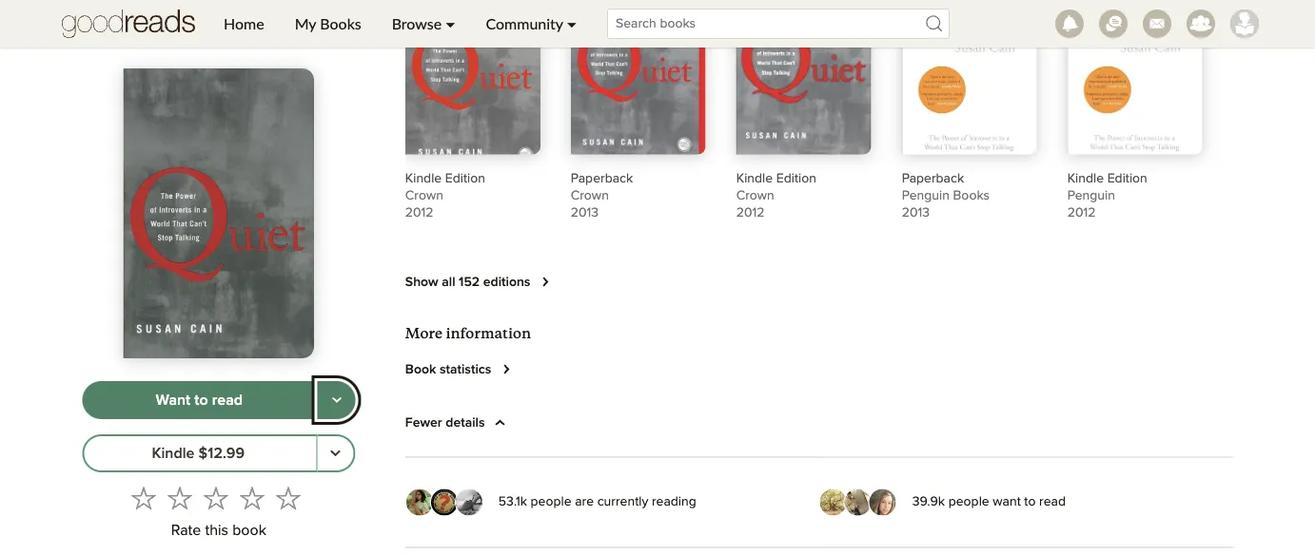 Task type: vqa. For each thing, say whether or not it's contained in the screenshot.


Task type: locate. For each thing, give the bounding box(es) containing it.
books inside paperback penguin books 2013
[[953, 189, 990, 202]]

people
[[531, 496, 572, 509], [948, 496, 989, 509]]

0 horizontal spatial read
[[212, 393, 243, 408]]

0 horizontal spatial books
[[320, 14, 361, 33]]

show all 152 editions
[[405, 275, 531, 289]]

2012 inside kindle edition penguin 2012
[[1067, 206, 1096, 219]]

0 horizontal spatial 2012
[[405, 206, 434, 219]]

edition for 5th book cover image from the left
[[1107, 172, 1147, 185]]

1 crown from the left
[[405, 189, 443, 202]]

1 vertical spatial to
[[1024, 496, 1036, 509]]

reading
[[652, 496, 696, 509]]

want to read button
[[82, 381, 317, 419]]

fewer details button
[[405, 412, 512, 435]]

1 horizontal spatial kindle edition crown 2012
[[736, 172, 816, 219]]

1 book cover image from the left
[[405, 0, 540, 171]]

▾ right browse
[[446, 14, 455, 33]]

to inside button
[[194, 393, 208, 408]]

2 horizontal spatial crown
[[736, 189, 774, 202]]

crown
[[405, 189, 443, 202], [571, 189, 609, 202], [736, 189, 774, 202]]

0 horizontal spatial 2013
[[571, 206, 599, 219]]

2 ▾ from the left
[[567, 14, 577, 33]]

kindle
[[405, 172, 442, 185], [736, 172, 773, 185], [1067, 172, 1104, 185], [152, 446, 195, 461]]

want to read
[[156, 393, 243, 408]]

2013 inside paperback crown 2013
[[571, 206, 599, 219]]

to right want
[[194, 393, 208, 408]]

1 penguin from the left
[[902, 189, 950, 202]]

kindle $12.99
[[152, 446, 245, 461]]

2 edition from the left
[[776, 172, 816, 185]]

fewer details
[[405, 416, 485, 430]]

edition
[[445, 172, 485, 185], [776, 172, 816, 185], [1107, 172, 1147, 185]]

2 book cover image from the left
[[571, 0, 706, 161]]

0 vertical spatial books
[[320, 14, 361, 33]]

1 edition from the left
[[445, 172, 485, 185]]

1 horizontal spatial penguin
[[1067, 189, 1115, 202]]

paperback inside paperback penguin books 2013
[[902, 172, 964, 185]]

2013
[[571, 206, 599, 219], [902, 206, 930, 219]]

0 horizontal spatial edition
[[445, 172, 485, 185]]

0 vertical spatial to
[[194, 393, 208, 408]]

4 book cover image from the left
[[902, 0, 1037, 161]]

▾ right community
[[567, 14, 577, 33]]

2012
[[405, 206, 434, 219], [736, 206, 765, 219], [1067, 206, 1096, 219]]

crown for 5th book cover image from right
[[405, 189, 443, 202]]

1 vertical spatial books
[[953, 189, 990, 202]]

2 paperback from the left
[[902, 172, 964, 185]]

1 people from the left
[[531, 496, 572, 509]]

0 horizontal spatial paperback
[[571, 172, 633, 185]]

browse ▾ link
[[377, 0, 471, 48]]

penguin inside kindle edition penguin 2012
[[1067, 189, 1115, 202]]

show all 152 editions link
[[405, 271, 557, 294]]

1 horizontal spatial read
[[1039, 496, 1066, 509]]

1 paperback from the left
[[571, 172, 633, 185]]

book statistics link
[[405, 358, 518, 381]]

1 horizontal spatial crown
[[571, 189, 609, 202]]

2013 inside paperback penguin books 2013
[[902, 206, 930, 219]]

rate 1 out of 5 image
[[131, 486, 156, 511]]

3 edition from the left
[[1107, 172, 1147, 185]]

paperback
[[571, 172, 633, 185], [902, 172, 964, 185]]

0 horizontal spatial to
[[194, 393, 208, 408]]

want
[[993, 496, 1021, 509]]

2 penguin from the left
[[1067, 189, 1115, 202]]

penguin
[[902, 189, 950, 202], [1067, 189, 1115, 202]]

crown inside paperback crown 2013
[[571, 189, 609, 202]]

▾ for browse ▾
[[446, 14, 455, 33]]

books
[[320, 14, 361, 33], [953, 189, 990, 202]]

my
[[295, 14, 316, 33]]

read
[[212, 393, 243, 408], [1039, 496, 1066, 509]]

book
[[232, 524, 266, 539]]

1 horizontal spatial edition
[[776, 172, 816, 185]]

1 2013 from the left
[[571, 206, 599, 219]]

book cover image
[[405, 0, 540, 171], [571, 0, 706, 161], [736, 0, 871, 157], [902, 0, 1037, 161], [1067, 0, 1202, 161]]

to
[[194, 393, 208, 408], [1024, 496, 1036, 509]]

kindle for 3rd book cover image from right
[[736, 172, 773, 185]]

paperback penguin books 2013
[[902, 172, 990, 219]]

1 2012 from the left
[[405, 206, 434, 219]]

▾ for community ▾
[[567, 14, 577, 33]]

2 horizontal spatial edition
[[1107, 172, 1147, 185]]

39.9k
[[912, 496, 945, 509]]

kindle edition penguin 2012
[[1067, 172, 1147, 219]]

2 people from the left
[[948, 496, 989, 509]]

1 horizontal spatial people
[[948, 496, 989, 509]]

rate
[[171, 524, 201, 539]]

1 kindle edition crown 2012 from the left
[[405, 172, 485, 219]]

2 crown from the left
[[571, 189, 609, 202]]

community ▾
[[486, 14, 577, 33]]

2 kindle edition crown 2012 from the left
[[736, 172, 816, 219]]

0 horizontal spatial kindle edition crown 2012
[[405, 172, 485, 219]]

None search field
[[592, 9, 965, 39]]

39.9k people want to read
[[912, 496, 1066, 509]]

rate this book element
[[82, 480, 355, 546]]

currently
[[597, 496, 648, 509]]

fewer
[[405, 416, 442, 430]]

kindle edition crown 2012
[[405, 172, 485, 219], [736, 172, 816, 219]]

1 horizontal spatial 2012
[[736, 206, 765, 219]]

kindle inside kindle edition penguin 2012
[[1067, 172, 1104, 185]]

editions
[[483, 275, 531, 289]]

53.1k
[[498, 496, 527, 509]]

0 horizontal spatial people
[[531, 496, 572, 509]]

want
[[156, 393, 190, 408]]

read right the want
[[1039, 496, 1066, 509]]

1 horizontal spatial paperback
[[902, 172, 964, 185]]

0 vertical spatial read
[[212, 393, 243, 408]]

▾
[[446, 14, 455, 33], [567, 14, 577, 33]]

1 horizontal spatial books
[[953, 189, 990, 202]]

2 horizontal spatial 2012
[[1067, 206, 1096, 219]]

2 2013 from the left
[[902, 206, 930, 219]]

0 horizontal spatial crown
[[405, 189, 443, 202]]

kindle for 5th book cover image from right
[[405, 172, 442, 185]]

1 ▾ from the left
[[446, 14, 455, 33]]

1 horizontal spatial 2013
[[902, 206, 930, 219]]

rate 3 out of 5 image
[[203, 486, 228, 511]]

3 book cover image from the left
[[736, 0, 871, 157]]

kindle inside kindle $12.99 link
[[152, 446, 195, 461]]

paperback for penguin
[[902, 172, 964, 185]]

edition inside kindle edition penguin 2012
[[1107, 172, 1147, 185]]

1 horizontal spatial to
[[1024, 496, 1036, 509]]

0 horizontal spatial penguin
[[902, 189, 950, 202]]

book statistics
[[405, 363, 491, 376]]

profile image for bob builder. image
[[1230, 10, 1259, 38]]

kindle edition crown 2012 for 5th book cover image from right
[[405, 172, 485, 219]]

read up $12.99
[[212, 393, 243, 408]]

3 2012 from the left
[[1067, 206, 1096, 219]]

people left are
[[531, 496, 572, 509]]

1 horizontal spatial ▾
[[567, 14, 577, 33]]

people left the want
[[948, 496, 989, 509]]

to right the want
[[1024, 496, 1036, 509]]

0 horizontal spatial ▾
[[446, 14, 455, 33]]

3 crown from the left
[[736, 189, 774, 202]]



Task type: describe. For each thing, give the bounding box(es) containing it.
details
[[446, 416, 485, 430]]

home link
[[208, 0, 279, 48]]

Search by book title or ISBN text field
[[607, 9, 950, 39]]

kindle edition crown 2012 for 3rd book cover image from right
[[736, 172, 816, 219]]

paperback crown 2013
[[571, 172, 633, 219]]

show
[[405, 275, 438, 289]]

kindle for 5th book cover image from the left
[[1067, 172, 1104, 185]]

my books link
[[279, 0, 377, 48]]

my books
[[295, 14, 361, 33]]

people for 53.1k
[[531, 496, 572, 509]]

rate this book
[[171, 524, 266, 539]]

1 vertical spatial read
[[1039, 496, 1066, 509]]

are
[[575, 496, 594, 509]]

browse ▾
[[392, 14, 455, 33]]

community
[[486, 14, 563, 33]]

home
[[224, 14, 264, 33]]

read inside button
[[212, 393, 243, 408]]

rate 4 out of 5 image
[[240, 486, 264, 511]]

more information
[[405, 325, 531, 343]]

edition for 3rd book cover image from right
[[776, 172, 816, 185]]

penguin inside paperback penguin books 2013
[[902, 189, 950, 202]]

people for 39.9k
[[948, 496, 989, 509]]

paperback for crown
[[571, 172, 633, 185]]

home image
[[62, 0, 195, 48]]

152
[[459, 275, 480, 289]]

rate 2 out of 5 image
[[167, 486, 192, 511]]

information
[[446, 325, 531, 343]]

browse
[[392, 14, 442, 33]]

rating 0 out of 5 group
[[125, 480, 306, 517]]

$12.99
[[199, 446, 245, 461]]

rate 5 out of 5 image
[[276, 486, 301, 511]]

53.1k people are currently reading
[[498, 496, 696, 509]]

community ▾ link
[[471, 0, 592, 48]]

crown for 3rd book cover image from right
[[736, 189, 774, 202]]

book
[[405, 363, 436, 376]]

all
[[442, 275, 455, 289]]

this
[[205, 524, 228, 539]]

kindle $12.99 link
[[82, 435, 317, 473]]

2 2012 from the left
[[736, 206, 765, 219]]

more
[[405, 325, 443, 343]]

5 book cover image from the left
[[1067, 0, 1202, 161]]

edition for 5th book cover image from right
[[445, 172, 485, 185]]

statistics
[[440, 363, 491, 376]]



